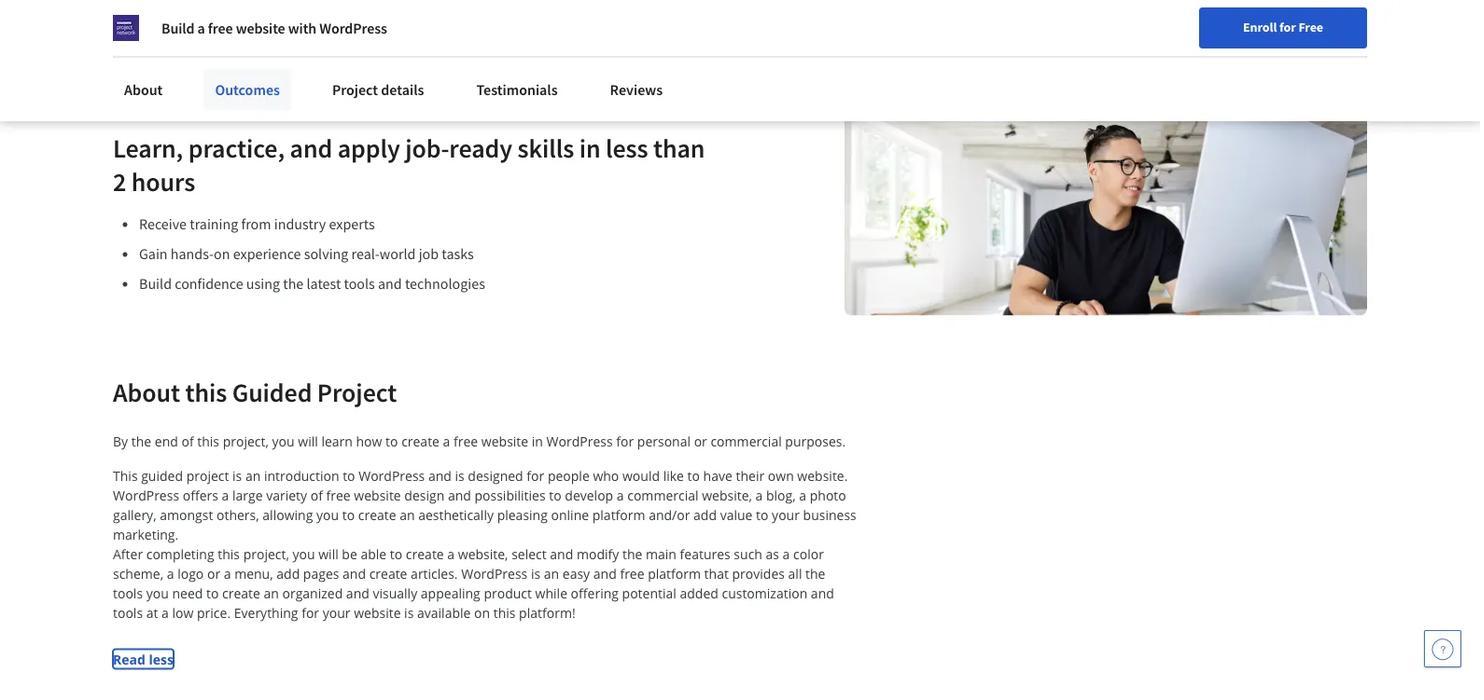 Task type: describe. For each thing, give the bounding box(es) containing it.
outcomes link
[[204, 69, 291, 110]]

is up large at left
[[232, 467, 242, 485]]

you right allowing
[[316, 506, 339, 524]]

is left designed
[[455, 467, 465, 485]]

available
[[417, 604, 471, 622]]

an down design
[[400, 506, 415, 524]]

color
[[793, 545, 824, 563]]

than
[[653, 131, 705, 164]]

this up menu,
[[218, 545, 240, 563]]

develop
[[565, 487, 613, 504]]

for down organized
[[302, 604, 319, 622]]

amongst
[[160, 506, 213, 524]]

wordpress up gallery,
[[113, 487, 179, 504]]

free up designed
[[454, 433, 478, 450]]

select
[[512, 545, 547, 563]]

website left design
[[354, 487, 401, 504]]

a right at
[[162, 604, 169, 622]]

testimonials
[[476, 80, 558, 99]]

a left 'logo'
[[167, 565, 174, 583]]

at
[[146, 604, 158, 622]]

easy
[[563, 565, 590, 583]]

everything
[[234, 604, 298, 622]]

organized
[[282, 585, 343, 602]]

others,
[[217, 506, 259, 524]]

2
[[113, 165, 126, 198]]

large
[[232, 487, 263, 504]]

main
[[646, 545, 677, 563]]

1 vertical spatial project
[[317, 376, 397, 409]]

platform!
[[519, 604, 576, 622]]

value
[[720, 506, 753, 524]]

less inside learn, practice, and apply job-ready skills in less than 2 hours
[[606, 131, 648, 164]]

2 vertical spatial tools
[[113, 604, 143, 622]]

appealing
[[421, 585, 480, 602]]

gain hands-on experience solving real-world job tasks
[[139, 245, 474, 263]]

who
[[593, 467, 619, 485]]

practice,
[[188, 131, 285, 164]]

pages
[[303, 565, 339, 583]]

allowing
[[263, 506, 313, 524]]

0 horizontal spatial platform
[[592, 506, 645, 524]]

outcomes
[[215, 80, 280, 99]]

real-
[[351, 245, 380, 263]]

free up potential
[[620, 565, 644, 583]]

own
[[768, 467, 794, 485]]

a right as
[[783, 545, 790, 563]]

and down "world"
[[378, 275, 402, 293]]

a up articles.
[[447, 545, 455, 563]]

and up easy
[[550, 545, 573, 563]]

and up the aesthetically
[[448, 487, 471, 504]]

such
[[734, 545, 762, 563]]

project inside project details link
[[332, 80, 378, 99]]

photo
[[810, 487, 846, 504]]

like
[[663, 467, 684, 485]]

1 horizontal spatial website,
[[702, 487, 752, 504]]

a down who
[[617, 487, 624, 504]]

1 vertical spatial platform
[[648, 565, 701, 583]]

for inside button
[[1280, 19, 1296, 35]]

purposes.
[[785, 433, 846, 450]]

and left visually
[[346, 585, 369, 602]]

from
[[241, 215, 271, 234]]

an up large at left
[[245, 467, 261, 485]]

using
[[246, 275, 280, 293]]

the right using
[[283, 275, 304, 293]]

world
[[380, 245, 416, 263]]

a up design
[[443, 433, 450, 450]]

articles.
[[411, 565, 458, 583]]

learn, practice, and apply job-ready skills in less than 2 hours
[[113, 131, 705, 198]]

pleasing
[[497, 506, 548, 524]]

website.
[[797, 467, 848, 485]]

low
[[172, 604, 194, 622]]

product
[[484, 585, 532, 602]]

offering
[[571, 585, 619, 602]]

how
[[356, 433, 382, 450]]

0 horizontal spatial your
[[323, 604, 350, 622]]

tasks
[[442, 245, 474, 263]]

this down product
[[493, 604, 516, 622]]

be
[[342, 545, 357, 563]]

project details link
[[321, 69, 435, 110]]

features
[[680, 545, 731, 563]]

scheme,
[[113, 565, 163, 583]]

create up visually
[[369, 565, 407, 583]]

1 vertical spatial tools
[[113, 585, 143, 602]]

variety
[[266, 487, 307, 504]]

the right by
[[131, 433, 151, 450]]

enroll for free button
[[1199, 7, 1367, 49]]

experts
[[329, 215, 375, 234]]

hours
[[131, 165, 195, 198]]

create up articles.
[[406, 545, 444, 563]]

after
[[113, 545, 143, 563]]

would
[[622, 467, 660, 485]]

their
[[736, 467, 765, 485]]

build for build confidence using the latest tools and technologies
[[139, 275, 172, 293]]

offers
[[183, 487, 218, 504]]

for up would
[[616, 433, 634, 450]]

on inside 'this guided project is an introduction to wordpress and is designed for people who would like to have their own website. wordpress offers a large variety of free website design and possibilities to develop a commercial website, a blog, a photo gallery, amongst others, allowing you to create an aesthetically pleasing online platform and/or add value to your business marketing. after completing this project, you will be able to create a website, select and modify the main features such as a color scheme, a logo or a menu, add pages and create articles. wordpress is an easy and free platform that provides all the tools you need to create an organized and visually appealing product while offering potential added customization and tools at a low price. everything for your website is available on this platform!'
[[474, 604, 490, 622]]

and/or
[[649, 506, 690, 524]]

you up at
[[146, 585, 169, 602]]

to right how
[[386, 433, 398, 450]]

1 horizontal spatial commercial
[[711, 433, 782, 450]]

possibilities
[[475, 487, 546, 504]]

confidence
[[175, 275, 243, 293]]

you up pages
[[293, 545, 315, 563]]

build for build a free website with wordpress
[[161, 19, 195, 37]]

this
[[113, 467, 138, 485]]

the right the all
[[805, 565, 825, 583]]

free up the outcomes link
[[208, 19, 233, 37]]

to right value on the bottom of the page
[[756, 506, 769, 524]]

less inside button
[[149, 651, 174, 669]]

coursera project network image
[[113, 15, 139, 41]]

build a free website with wordpress
[[161, 19, 387, 37]]

0 vertical spatial project,
[[223, 433, 269, 450]]

this guided project is an introduction to wordpress and is designed for people who would like to have their own website. wordpress offers a large variety of free website design and possibilities to develop a commercial website, a blog, a photo gallery, amongst others, allowing you to create an aesthetically pleasing online platform and/or add value to your business marketing. after completing this project, you will be able to create a website, select and modify the main features such as a color scheme, a logo or a menu, add pages and create articles. wordpress is an easy and free platform that provides all the tools you need to create an organized and visually appealing product while offering potential added customization and tools at a low price. everything for your website is available on this platform!
[[113, 467, 860, 622]]

modify
[[577, 545, 619, 563]]

provides
[[732, 565, 785, 583]]

reviews link
[[599, 69, 674, 110]]

0 vertical spatial tools
[[344, 275, 375, 293]]

blog,
[[766, 487, 796, 504]]

and down be
[[343, 565, 366, 583]]

free
[[1299, 19, 1323, 35]]

job-
[[405, 131, 449, 164]]



Task type: locate. For each thing, give the bounding box(es) containing it.
project details
[[332, 80, 424, 99]]

in inside learn, practice, and apply job-ready skills in less than 2 hours
[[579, 131, 601, 164]]

enroll for free
[[1243, 19, 1323, 35]]

you
[[272, 433, 295, 450], [316, 506, 339, 524], [293, 545, 315, 563], [146, 585, 169, 602]]

1 horizontal spatial on
[[474, 604, 490, 622]]

help center image
[[1432, 638, 1454, 661]]

personal
[[637, 433, 691, 450]]

platform down main
[[648, 565, 701, 583]]

while
[[535, 585, 567, 602]]

logo
[[177, 565, 204, 583]]

visually
[[373, 585, 417, 602]]

0 vertical spatial build
[[161, 19, 195, 37]]

0 horizontal spatial less
[[149, 651, 174, 669]]

website, down have
[[702, 487, 752, 504]]

this
[[185, 376, 227, 409], [197, 433, 219, 450], [218, 545, 240, 563], [493, 604, 516, 622]]

less left than
[[606, 131, 648, 164]]

wordpress up design
[[359, 467, 425, 485]]

1 vertical spatial your
[[323, 604, 350, 622]]

0 vertical spatial less
[[606, 131, 648, 164]]

project,
[[223, 433, 269, 450], [243, 545, 289, 563]]

project, inside 'this guided project is an introduction to wordpress and is designed for people who would like to have their own website. wordpress offers a large variety of free website design and possibilities to develop a commercial website, a blog, a photo gallery, amongst others, allowing you to create an aesthetically pleasing online platform and/or add value to your business marketing. after completing this project, you will be able to create a website, select and modify the main features such as a color scheme, a logo or a menu, add pages and create articles. wordpress is an easy and free platform that provides all the tools you need to create an organized and visually appealing product while offering potential added customization and tools at a low price. everything for your website is available on this platform!'
[[243, 545, 289, 563]]

of right end on the bottom of the page
[[181, 433, 194, 450]]

1 horizontal spatial or
[[694, 433, 707, 450]]

by the end of this project, you will learn how to create a free website in wordpress for personal or commercial purposes.
[[113, 433, 849, 450]]

1 vertical spatial build
[[139, 275, 172, 293]]

about up end on the bottom of the page
[[113, 376, 180, 409]]

show notifications image
[[1228, 23, 1251, 46]]

website, left "select"
[[458, 545, 508, 563]]

0 vertical spatial about
[[124, 80, 163, 99]]

your down organized
[[323, 604, 350, 622]]

0 horizontal spatial in
[[532, 433, 543, 450]]

aesthetically
[[418, 506, 494, 524]]

project
[[332, 80, 378, 99], [317, 376, 397, 409]]

None search field
[[266, 12, 714, 49]]

and down color
[[811, 585, 834, 602]]

receive training from industry experts
[[139, 215, 375, 234]]

in up possibilities
[[532, 433, 543, 450]]

add
[[693, 506, 717, 524], [277, 565, 300, 583]]

guided
[[141, 467, 183, 485]]

create up able
[[358, 506, 396, 524]]

0 vertical spatial will
[[298, 433, 318, 450]]

that
[[704, 565, 729, 583]]

able
[[361, 545, 387, 563]]

1 vertical spatial will
[[318, 545, 339, 563]]

project
[[186, 467, 229, 485]]

a down their
[[756, 487, 763, 504]]

price.
[[197, 604, 231, 622]]

completing
[[146, 545, 214, 563]]

will left learn
[[298, 433, 318, 450]]

to right like
[[687, 467, 700, 485]]

in right skills
[[579, 131, 601, 164]]

1 vertical spatial project,
[[243, 545, 289, 563]]

guided
[[232, 376, 312, 409]]

and inside learn, practice, and apply job-ready skills in less than 2 hours
[[290, 131, 332, 164]]

marketing.
[[113, 526, 178, 544]]

learn
[[321, 433, 353, 450]]

design
[[404, 487, 444, 504]]

the left main
[[622, 545, 642, 563]]

a left large at left
[[222, 487, 229, 504]]

and down modify
[[593, 565, 617, 583]]

1 vertical spatial or
[[207, 565, 220, 583]]

create down menu,
[[222, 585, 260, 602]]

1 horizontal spatial will
[[318, 545, 339, 563]]

wordpress right with
[[319, 19, 387, 37]]

0 vertical spatial of
[[181, 433, 194, 450]]

0 vertical spatial website,
[[702, 487, 752, 504]]

to down people
[[549, 487, 562, 504]]

you up introduction
[[272, 433, 295, 450]]

website left with
[[236, 19, 285, 37]]

job
[[419, 245, 439, 263]]

free down introduction
[[326, 487, 351, 504]]

designed
[[468, 467, 523, 485]]

a
[[197, 19, 205, 37], [443, 433, 450, 450], [222, 487, 229, 504], [617, 487, 624, 504], [756, 487, 763, 504], [799, 487, 806, 504], [447, 545, 455, 563], [783, 545, 790, 563], [167, 565, 174, 583], [224, 565, 231, 583], [162, 604, 169, 622]]

about for about
[[124, 80, 163, 99]]

1 vertical spatial about
[[113, 376, 180, 409]]

with
[[288, 19, 317, 37]]

0 horizontal spatial on
[[214, 245, 230, 263]]

wordpress up people
[[546, 433, 613, 450]]

need
[[172, 585, 203, 602]]

commercial up and/or
[[627, 487, 699, 504]]

0 vertical spatial project
[[332, 80, 378, 99]]

1 vertical spatial commercial
[[627, 487, 699, 504]]

will inside 'this guided project is an introduction to wordpress and is designed for people who would like to have their own website. wordpress offers a large variety of free website design and possibilities to develop a commercial website, a blog, a photo gallery, amongst others, allowing you to create an aesthetically pleasing online platform and/or add value to your business marketing. after completing this project, you will be able to create a website, select and modify the main features such as a color scheme, a logo or a menu, add pages and create articles. wordpress is an easy and free platform that provides all the tools you need to create an organized and visually appealing product while offering potential added customization and tools at a low price. everything for your website is available on this platform!'
[[318, 545, 339, 563]]

1 horizontal spatial platform
[[648, 565, 701, 583]]

details
[[381, 80, 424, 99]]

build down gain
[[139, 275, 172, 293]]

wordpress
[[319, 19, 387, 37], [546, 433, 613, 450], [359, 467, 425, 485], [113, 487, 179, 504], [461, 565, 528, 583]]

potential
[[622, 585, 676, 602]]

1 vertical spatial website,
[[458, 545, 508, 563]]

1 horizontal spatial your
[[772, 506, 800, 524]]

or
[[694, 433, 707, 450], [207, 565, 220, 583]]

a left menu,
[[224, 565, 231, 583]]

will up pages
[[318, 545, 339, 563]]

0 vertical spatial commercial
[[711, 433, 782, 450]]

skills
[[517, 131, 574, 164]]

business
[[803, 506, 857, 524]]

by
[[113, 433, 128, 450]]

website up designed
[[481, 433, 528, 450]]

ready
[[449, 131, 512, 164]]

apply
[[338, 131, 400, 164]]

commercial up their
[[711, 433, 782, 450]]

an up the everything
[[264, 585, 279, 602]]

latest
[[307, 275, 341, 293]]

wordpress up product
[[461, 565, 528, 583]]

tools left at
[[113, 604, 143, 622]]

tools
[[344, 275, 375, 293], [113, 585, 143, 602], [113, 604, 143, 622]]

tools down scheme,
[[113, 585, 143, 602]]

0 horizontal spatial website,
[[458, 545, 508, 563]]

commercial inside 'this guided project is an introduction to wordpress and is designed for people who would like to have their own website. wordpress offers a large variety of free website design and possibilities to develop a commercial website, a blog, a photo gallery, amongst others, allowing you to create an aesthetically pleasing online platform and/or add value to your business marketing. after completing this project, you will be able to create a website, select and modify the main features such as a color scheme, a logo or a menu, add pages and create articles. wordpress is an easy and free platform that provides all the tools you need to create an organized and visually appealing product while offering potential added customization and tools at a low price. everything for your website is available on this platform!'
[[627, 487, 699, 504]]

and up design
[[428, 467, 452, 485]]

to right able
[[390, 545, 402, 563]]

0 vertical spatial in
[[579, 131, 601, 164]]

is
[[232, 467, 242, 485], [455, 467, 465, 485], [531, 565, 540, 583], [404, 604, 414, 622]]

or right 'logo'
[[207, 565, 220, 583]]

is down "select"
[[531, 565, 540, 583]]

create
[[401, 433, 440, 450], [358, 506, 396, 524], [406, 545, 444, 563], [369, 565, 407, 583], [222, 585, 260, 602]]

1 horizontal spatial in
[[579, 131, 601, 164]]

0 horizontal spatial add
[[277, 565, 300, 583]]

0 vertical spatial on
[[214, 245, 230, 263]]

1 horizontal spatial add
[[693, 506, 717, 524]]

to down learn
[[343, 467, 355, 485]]

testimonials link
[[465, 69, 569, 110]]

end
[[155, 433, 178, 450]]

0 vertical spatial or
[[694, 433, 707, 450]]

website down visually
[[354, 604, 401, 622]]

1 horizontal spatial of
[[311, 487, 323, 504]]

this up project
[[197, 433, 219, 450]]

have
[[703, 467, 733, 485]]

about up learn, on the left top of page
[[124, 80, 163, 99]]

on down training
[[214, 245, 230, 263]]

receive
[[139, 215, 187, 234]]

0 horizontal spatial of
[[181, 433, 194, 450]]

your down blog,
[[772, 506, 800, 524]]

this left guided
[[185, 376, 227, 409]]

of inside 'this guided project is an introduction to wordpress and is designed for people who would like to have their own website. wordpress offers a large variety of free website design and possibilities to develop a commercial website, a blog, a photo gallery, amongst others, allowing you to create an aesthetically pleasing online platform and/or add value to your business marketing. after completing this project, you will be able to create a website, select and modify the main features such as a color scheme, a logo or a menu, add pages and create articles. wordpress is an easy and free platform that provides all the tools you need to create an organized and visually appealing product while offering potential added customization and tools at a low price. everything for your website is available on this platform!'
[[311, 487, 323, 504]]

or inside 'this guided project is an introduction to wordpress and is designed for people who would like to have their own website. wordpress offers a large variety of free website design and possibilities to develop a commercial website, a blog, a photo gallery, amongst others, allowing you to create an aesthetically pleasing online platform and/or add value to your business marketing. after completing this project, you will be able to create a website, select and modify the main features such as a color scheme, a logo or a menu, add pages and create articles. wordpress is an easy and free platform that provides all the tools you need to create an organized and visually appealing product while offering potential added customization and tools at a low price. everything for your website is available on this platform!'
[[207, 565, 220, 583]]

a right blog,
[[799, 487, 806, 504]]

added
[[680, 585, 718, 602]]

to up be
[[342, 506, 355, 524]]

build confidence using the latest tools and technologies
[[139, 275, 485, 293]]

for up possibilities
[[527, 467, 544, 485]]

menu item
[[1089, 19, 1209, 79]]

less right read
[[149, 651, 174, 669]]

menu,
[[234, 565, 273, 583]]

or right personal
[[694, 433, 707, 450]]

add left value on the bottom of the page
[[693, 506, 717, 524]]

1 vertical spatial on
[[474, 604, 490, 622]]

project up how
[[317, 376, 397, 409]]

to up price.
[[206, 585, 219, 602]]

all
[[788, 565, 802, 583]]

learn,
[[113, 131, 183, 164]]

a right coursera project network icon
[[197, 19, 205, 37]]

0 vertical spatial platform
[[592, 506, 645, 524]]

about for about this guided project
[[113, 376, 180, 409]]

1 vertical spatial in
[[532, 433, 543, 450]]

gallery,
[[113, 506, 156, 524]]

project, up menu,
[[243, 545, 289, 563]]

for left free at the right of the page
[[1280, 19, 1296, 35]]

project, down the about this guided project
[[223, 433, 269, 450]]

create right how
[[401, 433, 440, 450]]

1 horizontal spatial less
[[606, 131, 648, 164]]

build right coursera project network icon
[[161, 19, 195, 37]]

technologies
[[405, 275, 485, 293]]

solving
[[304, 245, 349, 263]]

add up organized
[[277, 565, 300, 583]]

people
[[548, 467, 590, 485]]

as
[[766, 545, 779, 563]]

project left details
[[332, 80, 378, 99]]

1 vertical spatial less
[[149, 651, 174, 669]]

coursera image
[[22, 15, 141, 45]]

is down visually
[[404, 604, 414, 622]]

on down product
[[474, 604, 490, 622]]

industry
[[274, 215, 326, 234]]

1 vertical spatial of
[[311, 487, 323, 504]]

website,
[[702, 487, 752, 504], [458, 545, 508, 563]]

0 horizontal spatial commercial
[[627, 487, 699, 504]]

0 vertical spatial add
[[693, 506, 717, 524]]

of down introduction
[[311, 487, 323, 504]]

read
[[113, 651, 145, 669]]

training
[[190, 215, 238, 234]]

an up while
[[544, 565, 559, 583]]

experience
[[233, 245, 301, 263]]

0 vertical spatial your
[[772, 506, 800, 524]]

0 horizontal spatial or
[[207, 565, 220, 583]]

customization
[[722, 585, 808, 602]]

introduction
[[264, 467, 339, 485]]

1 vertical spatial add
[[277, 565, 300, 583]]

enroll
[[1243, 19, 1277, 35]]

0 horizontal spatial will
[[298, 433, 318, 450]]

tools down real-
[[344, 275, 375, 293]]

of
[[181, 433, 194, 450], [311, 487, 323, 504]]

build
[[161, 19, 195, 37], [139, 275, 172, 293]]



Task type: vqa. For each thing, say whether or not it's contained in the screenshot.
platform
yes



